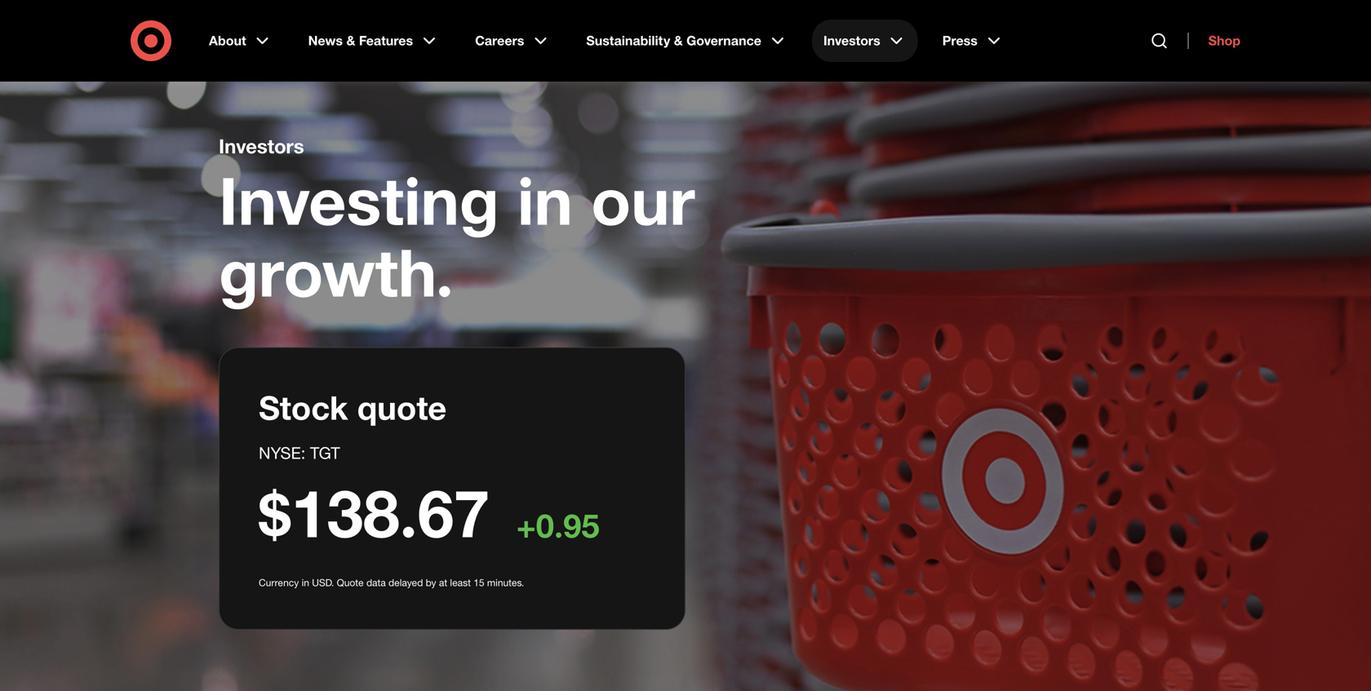 Task type: vqa. For each thing, say whether or not it's contained in the screenshot.
TGT at the bottom of the page
yes



Task type: describe. For each thing, give the bounding box(es) containing it.
currency in usd. quote data delayed by at least 15 minutes.
[[259, 577, 524, 589]]

careers link
[[464, 20, 562, 62]]

press link
[[931, 20, 1016, 62]]

quote
[[357, 388, 447, 428]]

about link
[[198, 20, 284, 62]]

news & features link
[[297, 20, 451, 62]]

press
[[943, 33, 978, 49]]

about
[[209, 33, 246, 49]]

15
[[474, 577, 485, 589]]

usd.
[[312, 577, 334, 589]]

news
[[308, 33, 343, 49]]

investors for investors
[[824, 33, 881, 49]]

& for governance
[[674, 33, 683, 49]]

features
[[359, 33, 413, 49]]

tgt
[[310, 443, 340, 463]]

stock
[[259, 388, 348, 428]]

0.95
[[536, 506, 600, 546]]

least
[[450, 577, 471, 589]]

sustainability & governance link
[[575, 20, 799, 62]]



Task type: locate. For each thing, give the bounding box(es) containing it.
investors link
[[812, 20, 918, 62]]

quote
[[337, 577, 364, 589]]

nyse
[[259, 443, 301, 463]]

shop
[[1209, 33, 1241, 49]]

1 horizontal spatial &
[[674, 33, 683, 49]]

sustainability
[[586, 33, 671, 49]]

0 horizontal spatial investors
[[219, 134, 304, 158]]

&
[[347, 33, 355, 49], [674, 33, 683, 49]]

investors inside the investors investing in our growth.
[[219, 134, 304, 158]]

at
[[439, 577, 447, 589]]

1 vertical spatial in
[[302, 577, 309, 589]]

investors for investors investing in our growth.
[[219, 134, 304, 158]]

sustainability & governance
[[586, 33, 762, 49]]

our
[[591, 161, 695, 240]]

2 & from the left
[[674, 33, 683, 49]]

1 horizontal spatial in
[[518, 161, 573, 240]]

currency
[[259, 577, 299, 589]]

& for features
[[347, 33, 355, 49]]

& right news
[[347, 33, 355, 49]]

in inside the investors investing in our growth.
[[518, 161, 573, 240]]

governance
[[687, 33, 762, 49]]

1 horizontal spatial investors
[[824, 33, 881, 49]]

news & features
[[308, 33, 413, 49]]

$138.67
[[259, 474, 490, 553]]

0 horizontal spatial in
[[302, 577, 309, 589]]

& left governance
[[674, 33, 683, 49]]

data
[[367, 577, 386, 589]]

1 & from the left
[[347, 33, 355, 49]]

stock quote
[[259, 388, 447, 428]]

minutes.
[[487, 577, 524, 589]]

investors
[[824, 33, 881, 49], [219, 134, 304, 158]]

careers
[[475, 33, 524, 49]]

investing
[[219, 161, 499, 240]]

by
[[426, 577, 436, 589]]

growth.
[[219, 233, 454, 312]]

investors investing in our growth.
[[219, 134, 695, 312]]

in
[[518, 161, 573, 240], [302, 577, 309, 589]]

0 horizontal spatial &
[[347, 33, 355, 49]]

0 vertical spatial investors
[[824, 33, 881, 49]]

delayed
[[389, 577, 423, 589]]

0 vertical spatial in
[[518, 161, 573, 240]]

shop link
[[1188, 33, 1241, 49]]

1 vertical spatial investors
[[219, 134, 304, 158]]



